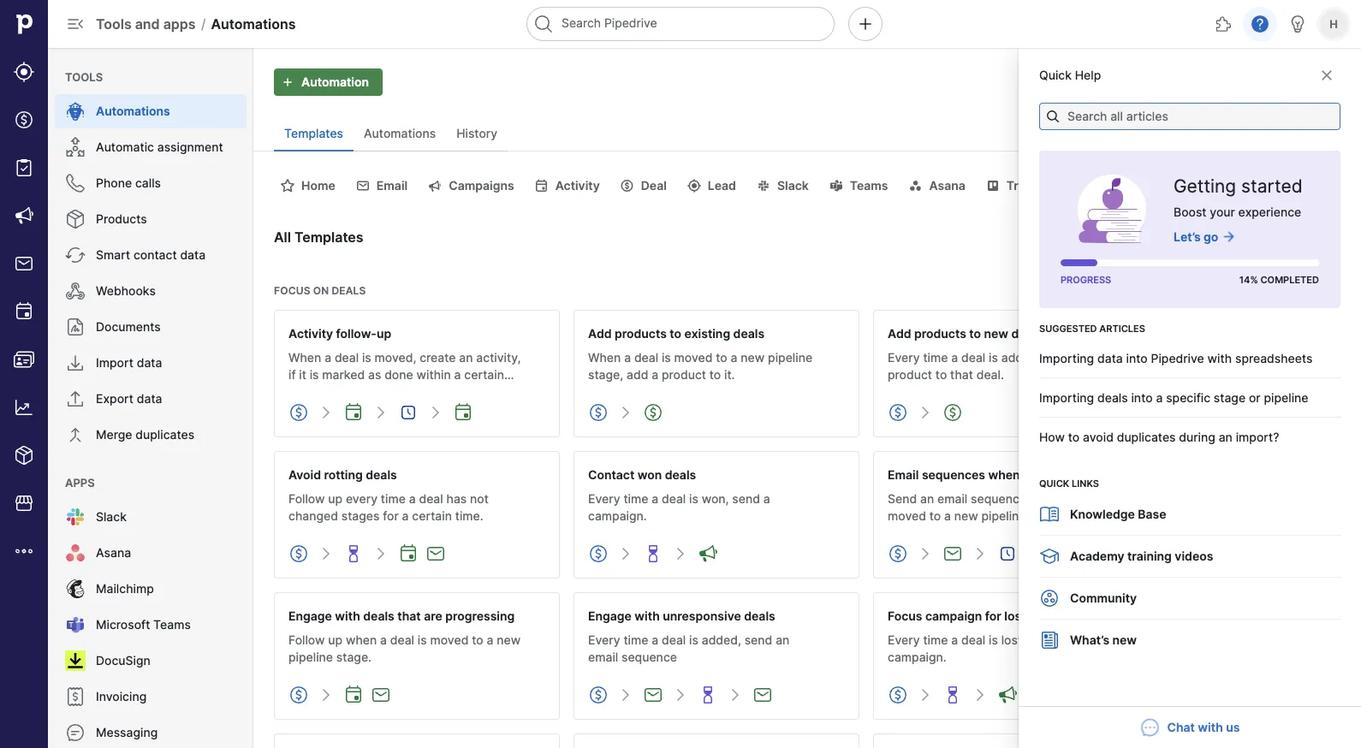 Task type: locate. For each thing, give the bounding box(es) containing it.
2 product from the left
[[888, 368, 933, 382]]

time,
[[350, 385, 378, 400]]

new right what's
[[1113, 633, 1137, 648]]

importing down suggested
[[1040, 351, 1095, 366]]

quick links
[[1040, 478, 1100, 489]]

0 horizontal spatial certain
[[412, 509, 452, 524]]

2 horizontal spatial email
[[938, 492, 968, 507]]

phone calls
[[96, 176, 161, 191]]

color undefined image left microsoft
[[65, 615, 86, 635]]

academy training videos link
[[1040, 534, 1214, 579]]

6 color undefined image from the top
[[65, 687, 86, 707]]

1 vertical spatial campaign.
[[888, 650, 947, 665]]

color active image for send an email sequence when a deal is moved to a new pipeline stage. if the email gets a reply, create a follow-up action.
[[888, 544, 909, 564]]

2 vertical spatial automations
[[364, 126, 436, 141]]

campaign. for every time a deal is lost, send a campaign.
[[888, 650, 947, 665]]

teams left asana button
[[850, 179, 889, 193]]

1 horizontal spatial add
[[888, 326, 912, 341]]

new up every time a deal is added, add a product to that deal.
[[985, 326, 1009, 341]]

with for engage with unresponsive deals
[[635, 609, 660, 623]]

color undefined image for phone calls
[[65, 173, 86, 194]]

calls
[[135, 176, 161, 191]]

0 horizontal spatial email
[[377, 179, 408, 193]]

that
[[951, 368, 974, 382], [398, 609, 421, 623]]

within
[[417, 368, 451, 382]]

0 vertical spatial campaign.
[[588, 509, 647, 524]]

amount
[[289, 385, 332, 400]]

activity up it at the left
[[289, 326, 333, 341]]

0 horizontal spatial for
[[383, 509, 399, 524]]

product down add products to new deals
[[888, 368, 933, 382]]

stages
[[342, 509, 380, 524]]

3 color undefined image from the top
[[65, 353, 86, 373]]

0 vertical spatial slack
[[778, 179, 809, 193]]

0 horizontal spatial email
[[588, 650, 619, 665]]

to down progressing
[[472, 633, 484, 648]]

time for focus
[[924, 633, 948, 648]]

progress
[[1061, 274, 1112, 286]]

create
[[420, 351, 456, 365], [381, 385, 417, 400], [994, 526, 1031, 541]]

1 horizontal spatial when
[[588, 351, 621, 365]]

0 horizontal spatial color primary image
[[398, 403, 419, 423]]

when
[[989, 468, 1021, 482], [1030, 492, 1061, 507], [346, 633, 377, 648]]

every
[[888, 351, 920, 365], [588, 492, 621, 507], [588, 633, 621, 648], [888, 633, 920, 648]]

2 add from the left
[[888, 326, 912, 341]]

color undefined image for export data
[[65, 389, 86, 409]]

color secondary rgba image
[[277, 179, 298, 193], [617, 179, 638, 193], [684, 179, 705, 193], [906, 179, 926, 193], [983, 179, 1004, 193]]

color secondary rgba image
[[353, 179, 373, 193], [425, 179, 446, 193], [532, 179, 552, 193], [754, 179, 774, 193], [826, 179, 847, 193]]

automations inside menu item
[[96, 104, 170, 119]]

color active image inside community link
[[1040, 588, 1060, 609]]

apps
[[163, 15, 196, 32]]

1 horizontal spatial stage.
[[1030, 509, 1065, 524]]

1 vertical spatial color primary image
[[1317, 234, 1338, 248]]

boost
[[1174, 205, 1207, 219]]

let's go link
[[1174, 228, 1219, 246]]

stage. inside 'follow up when a deal is moved to a new pipeline stage.'
[[336, 650, 372, 665]]

1 horizontal spatial color positive image
[[943, 544, 963, 564]]

it.
[[725, 368, 735, 382]]

color undefined image left merge
[[65, 425, 86, 445]]

send right lost,
[[1029, 633, 1057, 648]]

1 vertical spatial automations
[[96, 104, 170, 119]]

color secondary rgba image for activity
[[532, 179, 552, 193]]

color undefined image inside mailchimp link
[[65, 579, 86, 600]]

to inside 'follow up when a deal is moved to a new pipeline stage.'
[[472, 633, 484, 648]]

products up every time a deal is added, add a product to that deal.
[[915, 326, 967, 341]]

color undefined image inside 'slack' link
[[65, 507, 86, 528]]

all for all
[[1080, 179, 1095, 193]]

quick left links
[[1040, 478, 1070, 489]]

color undefined image left the export
[[65, 389, 86, 409]]

sequence
[[971, 492, 1027, 507], [622, 650, 677, 665]]

0 vertical spatial color primary image
[[1047, 110, 1060, 123]]

add inside every time a deal is added, add a product to that deal.
[[1045, 351, 1066, 365]]

2 follow from the top
[[289, 633, 325, 648]]

2 color secondary rgba image from the left
[[425, 179, 446, 193]]

what's
[[1071, 633, 1110, 648]]

1 color undefined image from the top
[[65, 101, 86, 122]]

0 horizontal spatial that
[[398, 609, 421, 623]]

all down home button
[[274, 229, 291, 245]]

1 when from the left
[[289, 351, 321, 365]]

every for every time a deal is added, add a product to that deal.
[[888, 351, 920, 365]]

follow-
[[336, 326, 377, 341], [431, 385, 470, 400], [1044, 526, 1083, 541]]

0 vertical spatial focus
[[274, 284, 311, 297]]

is down unresponsive
[[689, 633, 699, 648]]

color undefined image for automatic assignment
[[65, 137, 86, 158]]

0 horizontal spatial add
[[588, 326, 612, 341]]

color primary image down quick help
[[1047, 110, 1060, 123]]

add down suggested
[[1045, 351, 1066, 365]]

5 color undefined image from the top
[[65, 543, 86, 564]]

changed
[[289, 509, 338, 524]]

0 vertical spatial follow-
[[336, 326, 377, 341]]

color undefined image
[[65, 101, 86, 122], [65, 173, 86, 194], [65, 209, 86, 230], [65, 245, 86, 265], [65, 317, 86, 337], [65, 389, 86, 409], [65, 425, 86, 445], [65, 579, 86, 600], [65, 615, 86, 635], [65, 651, 86, 671]]

color undefined image left "mailchimp"
[[65, 579, 86, 600]]

slack
[[778, 179, 809, 193], [96, 510, 127, 525]]

1 add from the left
[[588, 326, 612, 341]]

sales inbox image
[[14, 254, 34, 274]]

1 horizontal spatial activity
[[556, 179, 600, 193]]

1 vertical spatial follow-
[[431, 385, 470, 400]]

0 vertical spatial activity
[[556, 179, 600, 193]]

product inside every time a deal is added, add a product to that deal.
[[888, 368, 933, 382]]

0 horizontal spatial stage.
[[336, 650, 372, 665]]

with for chat with us
[[1198, 721, 1224, 735]]

color active image
[[1222, 230, 1236, 244], [588, 403, 609, 423], [888, 403, 909, 423], [1040, 504, 1060, 525], [588, 544, 609, 564], [1040, 588, 1060, 609], [888, 685, 909, 706]]

moved inside 'follow up when a deal is moved to a new pipeline stage.'
[[430, 633, 469, 648]]

14%
[[1240, 274, 1259, 286]]

color undefined image inside webhooks link
[[65, 281, 86, 301]]

0 horizontal spatial engage
[[289, 609, 332, 623]]

added, inside every time a deal is added, send an email sequence
[[702, 633, 742, 648]]

campaign. down contact
[[588, 509, 647, 524]]

asana up "mailchimp"
[[96, 546, 131, 561]]

deal inside follow up every time a deal has not changed stages for a certain time.
[[419, 492, 443, 507]]

2 quick from the top
[[1040, 478, 1070, 489]]

every down add products to new deals
[[888, 351, 920, 365]]

deal down "focus campaign for lost deals"
[[962, 633, 986, 648]]

1 horizontal spatial all
[[1080, 179, 1095, 193]]

1 follow from the top
[[289, 492, 325, 507]]

0 horizontal spatial color learn image
[[343, 544, 364, 564]]

done
[[385, 368, 413, 382]]

0 horizontal spatial color positive image
[[698, 544, 719, 564]]

an inside when a deal is moved, create an activity, if it is marked as done within a certain amount of time, create a follow-up activity.
[[459, 351, 473, 365]]

deal down won
[[662, 492, 686, 507]]

0 vertical spatial create
[[420, 351, 456, 365]]

is left lost,
[[989, 633, 999, 648]]

color learn image
[[343, 544, 364, 564], [643, 544, 664, 564], [943, 685, 963, 706]]

0 horizontal spatial color primary image
[[998, 544, 1018, 564]]

sales assistant image
[[1288, 14, 1309, 34]]

color undefined image inside import data link
[[65, 353, 86, 373]]

color secondary rgba image right 'slack' button
[[826, 179, 847, 193]]

1 horizontal spatial asana
[[930, 179, 966, 193]]

1 vertical spatial email
[[888, 526, 918, 541]]

importing for importing data into pipedrive with spreadsheets
[[1040, 351, 1095, 366]]

with up 'follow up when a deal is moved to a new pipeline stage.'
[[335, 609, 360, 623]]

menu
[[0, 0, 48, 749], [48, 48, 254, 749]]

color learn image
[[698, 685, 719, 706]]

1 engage from the left
[[289, 609, 332, 623]]

importing up how
[[1040, 391, 1095, 405]]

to down add products to new deals
[[936, 368, 947, 382]]

color undefined image right more image
[[65, 543, 86, 564]]

1 products from the left
[[615, 326, 667, 341]]

all
[[1080, 179, 1095, 193], [274, 229, 291, 245], [1233, 233, 1247, 248]]

1 horizontal spatial for
[[986, 609, 1002, 623]]

more image
[[14, 541, 34, 562]]

2 horizontal spatial color learn image
[[943, 685, 963, 706]]

send right "won,"
[[733, 492, 760, 507]]

4 color undefined image from the top
[[65, 245, 86, 265]]

2 horizontal spatial create
[[994, 526, 1031, 541]]

academy training videos
[[1071, 549, 1214, 564]]

0 vertical spatial email
[[938, 492, 968, 507]]

color undefined image left products
[[65, 209, 86, 230]]

for inside follow up every time a deal has not changed stages for a certain time.
[[383, 509, 399, 524]]

0 vertical spatial add
[[1045, 351, 1066, 365]]

tools down menu toggle 'image'
[[65, 70, 103, 84]]

deal inside every time a deal is added, send an email sequence
[[662, 633, 686, 648]]

deals image
[[14, 110, 34, 130]]

pipeline
[[768, 351, 813, 365], [1265, 391, 1309, 405], [982, 509, 1026, 524], [289, 650, 333, 665]]

asana inside button
[[930, 179, 966, 193]]

time inside every time a deal is won, send a campaign.
[[624, 492, 649, 507]]

data for import data
[[137, 356, 162, 370]]

messaging link
[[55, 716, 247, 749]]

up inside 'follow up when a deal is moved to a new pipeline stage.'
[[328, 633, 343, 648]]

moved down existing
[[675, 351, 713, 365]]

0 horizontal spatial activity
[[289, 326, 333, 341]]

color secondary rgba image for slack
[[754, 179, 774, 193]]

0 horizontal spatial duplicates
[[136, 428, 195, 442]]

0 vertical spatial sequence
[[971, 492, 1027, 507]]

time inside every time a deal is added, send an email sequence
[[624, 633, 649, 648]]

mailchimp
[[96, 582, 154, 597]]

0 vertical spatial quick
[[1040, 68, 1072, 83]]

with for engage with deals that are progressing
[[335, 609, 360, 623]]

1 vertical spatial activity
[[289, 326, 333, 341]]

1 vertical spatial added,
[[702, 633, 742, 648]]

1 vertical spatial tools
[[65, 70, 103, 84]]

all inside button
[[1080, 179, 1095, 193]]

create for activity follow-up
[[381, 385, 417, 400]]

campaign. inside the every time a deal is lost, send a campaign.
[[888, 650, 947, 665]]

7 color undefined image from the top
[[65, 723, 86, 743]]

products
[[615, 326, 667, 341], [915, 326, 967, 341]]

activity,
[[476, 351, 521, 365]]

color undefined image inside merge duplicates link
[[65, 425, 86, 445]]

color secondary rgba image inside teams button
[[826, 179, 847, 193]]

campaign. down campaign
[[888, 650, 947, 665]]

for right 'stages'
[[383, 509, 399, 524]]

color positive image
[[343, 403, 364, 423], [453, 403, 474, 423], [643, 403, 664, 423], [943, 403, 963, 423], [398, 544, 419, 564], [426, 544, 446, 564], [1053, 544, 1073, 564], [343, 685, 364, 706], [371, 685, 391, 706], [643, 685, 664, 706], [753, 685, 773, 706], [998, 685, 1018, 706]]

color secondary rgba image left the trello
[[983, 179, 1004, 193]]

color undefined image left import
[[65, 353, 86, 373]]

3 color positive image from the left
[[1080, 544, 1101, 564]]

follow inside follow up every time a deal has not changed stages for a certain time.
[[289, 492, 325, 507]]

follow
[[289, 492, 325, 507], [289, 633, 325, 648]]

send down engage with unresponsive deals
[[745, 633, 773, 648]]

41
[[1128, 234, 1139, 247]]

when for email sequences when a deal is moved
[[989, 468, 1021, 482]]

email inside 'button'
[[377, 179, 408, 193]]

0 horizontal spatial add
[[627, 368, 649, 382]]

add inside when a deal is moved to a new pipeline stage, add a product to it.
[[627, 368, 649, 382]]

color undefined image for products
[[65, 209, 86, 230]]

all button
[[1053, 172, 1102, 200]]

0 horizontal spatial sequence
[[622, 650, 677, 665]]

data right import
[[137, 356, 162, 370]]

10 color undefined image from the top
[[65, 651, 86, 671]]

send for won,
[[733, 492, 760, 507]]

up down activity,
[[470, 385, 485, 400]]

getting started boost your experience
[[1174, 175, 1303, 219]]

1 vertical spatial color primary image
[[398, 403, 419, 423]]

color secondary rgba image inside asana button
[[906, 179, 926, 193]]

how to avoid duplicates during an import?
[[1040, 430, 1280, 444]]

0 vertical spatial added,
[[1002, 351, 1041, 365]]

slack link
[[55, 500, 247, 534]]

campaigns image
[[14, 206, 34, 226]]

that left are
[[398, 609, 421, 623]]

color positive image down gets
[[943, 544, 963, 564]]

activity
[[556, 179, 600, 193], [289, 326, 333, 341]]

1 vertical spatial teams
[[153, 618, 191, 632]]

new inside send an email sequence when a deal is moved to a new pipeline stage. if the email gets a reply, create a follow-up action.
[[955, 509, 979, 524]]

color primary image
[[1047, 110, 1060, 123], [1317, 234, 1338, 248], [998, 544, 1018, 564]]

into down articles
[[1127, 351, 1148, 366]]

microsoft
[[96, 618, 150, 632]]

tools for tools and apps / automations
[[96, 15, 132, 32]]

1 vertical spatial stage.
[[336, 650, 372, 665]]

color undefined image inside products link
[[65, 209, 86, 230]]

2 vertical spatial email
[[588, 650, 619, 665]]

color active image for follow up when a deal is moved to a new pipeline stage.
[[289, 685, 309, 706]]

color undefined image
[[65, 137, 86, 158], [65, 281, 86, 301], [65, 353, 86, 373], [65, 507, 86, 528], [65, 543, 86, 564], [65, 687, 86, 707], [65, 723, 86, 743]]

0 vertical spatial when
[[989, 468, 1021, 482]]

up inside follow up every time a deal has not changed stages for a certain time.
[[328, 492, 343, 507]]

7 color undefined image from the top
[[65, 425, 86, 445]]

color undefined image inside microsoft teams link
[[65, 615, 86, 635]]

create inside send an email sequence when a deal is moved to a new pipeline stage. if the email gets a reply, create a follow-up action.
[[994, 526, 1031, 541]]

certain down has
[[412, 509, 452, 524]]

automations
[[211, 15, 296, 32], [96, 104, 170, 119], [364, 126, 436, 141]]

follow- inside send an email sequence when a deal is moved to a new pipeline stage. if the email gets a reply, create a follow-up action.
[[1044, 526, 1083, 541]]

color undefined image inside phone calls link
[[65, 173, 86, 194]]

every inside every time a deal is won, send a campaign.
[[588, 492, 621, 507]]

export data
[[96, 392, 162, 406]]

videos
[[1175, 549, 1214, 564]]

import
[[96, 356, 134, 370]]

5 color undefined image from the top
[[65, 317, 86, 337]]

merge duplicates
[[96, 428, 195, 442]]

follow inside 'follow up when a deal is moved to a new pipeline stage.'
[[289, 633, 325, 648]]

is inside every time a deal is won, send a campaign.
[[689, 492, 699, 507]]

1 horizontal spatial duplicates
[[1117, 430, 1176, 444]]

1 color undefined image from the top
[[65, 137, 86, 158]]

color secondary rgba image for home
[[277, 179, 298, 193]]

collections
[[1250, 233, 1314, 248]]

data for export data
[[137, 392, 162, 406]]

2 engage from the left
[[588, 609, 632, 623]]

1 vertical spatial add
[[627, 368, 649, 382]]

what's new button
[[1240, 69, 1341, 96]]

focus for focus on deals
[[274, 284, 311, 297]]

added, inside every time a deal is added, add a product to that deal.
[[1002, 351, 1041, 365]]

9 color undefined image from the top
[[65, 615, 86, 635]]

engage with unresponsive deals
[[588, 609, 776, 623]]

send inside every time a deal is won, send a campaign.
[[733, 492, 760, 507]]

when inside when a deal is moved, create an activity, if it is marked as done within a certain amount of time, create a follow-up activity.
[[289, 351, 321, 365]]

2 color undefined image from the top
[[65, 173, 86, 194]]

to left it.
[[710, 368, 721, 382]]

2 vertical spatial color primary image
[[998, 544, 1018, 564]]

4 color undefined image from the top
[[65, 507, 86, 528]]

focus left campaign
[[888, 609, 923, 623]]

deal.
[[977, 368, 1004, 382]]

color active image
[[289, 403, 309, 423], [289, 544, 309, 564], [888, 544, 909, 564], [1040, 546, 1060, 567], [1040, 630, 1060, 651], [289, 685, 309, 706], [588, 685, 609, 706]]

0 horizontal spatial when
[[289, 351, 321, 365]]

3 color secondary rgba image from the left
[[684, 179, 705, 193]]

documents
[[96, 320, 161, 334]]

color undefined image inside smart contact data link
[[65, 245, 86, 265]]

completed
[[1261, 274, 1320, 286]]

all right the trello
[[1080, 179, 1095, 193]]

5 color secondary rgba image from the left
[[826, 179, 847, 193]]

new down the add products to existing deals
[[741, 351, 765, 365]]

email for email sequences when a deal is moved
[[888, 468, 919, 482]]

1 quick from the top
[[1040, 68, 1072, 83]]

import data
[[96, 356, 162, 370]]

contact
[[588, 468, 635, 482]]

4 color secondary rgba image from the left
[[754, 179, 774, 193]]

color undefined image inside asana link
[[65, 543, 86, 564]]

duplicates right 'avoid'
[[1117, 430, 1176, 444]]

every inside every time a deal is added, send an email sequence
[[588, 633, 621, 648]]

certain inside when a deal is moved, create an activity, if it is marked as done within a certain amount of time, create a follow-up activity.
[[464, 368, 504, 382]]

existing
[[685, 326, 731, 341]]

data down articles
[[1098, 351, 1123, 366]]

2 products from the left
[[915, 326, 967, 341]]

0 horizontal spatial all
[[274, 229, 291, 245]]

0 vertical spatial that
[[951, 368, 974, 382]]

color primary image right collections
[[1317, 234, 1338, 248]]

moved down send
[[888, 509, 927, 524]]

1 color secondary rgba image from the left
[[277, 179, 298, 193]]

2 color secondary rgba image from the left
[[617, 179, 638, 193]]

added, up the deal.
[[1002, 351, 1041, 365]]

2 horizontal spatial follow-
[[1044, 526, 1083, 541]]

color muted image
[[316, 403, 337, 423], [316, 544, 337, 564], [371, 544, 391, 564], [671, 544, 691, 564], [1025, 544, 1046, 564], [725, 685, 746, 706]]

up inside when a deal is moved, create an activity, if it is marked as done within a certain amount of time, create a follow-up activity.
[[470, 385, 485, 400]]

color undefined image inside invoicing link
[[65, 687, 86, 707]]

when for follow up when a deal is moved to a new pipeline stage.
[[346, 633, 377, 648]]

add products to existing deals
[[588, 326, 765, 341]]

time down contact won deals
[[624, 492, 649, 507]]

color secondary rgba image right campaigns
[[532, 179, 552, 193]]

add for add products to new deals
[[888, 326, 912, 341]]

moved down are
[[430, 633, 469, 648]]

us
[[1227, 721, 1241, 735]]

8 color undefined image from the top
[[65, 579, 86, 600]]

color active image for every time a deal is added, send an email sequence
[[588, 685, 609, 706]]

color undefined image inside automations link
[[65, 101, 86, 122]]

0 vertical spatial tools
[[96, 15, 132, 32]]

color secondary rgba image for campaigns
[[425, 179, 446, 193]]

an
[[459, 351, 473, 365], [1219, 430, 1233, 444], [921, 492, 935, 507], [776, 633, 790, 648]]

slack left teams button
[[778, 179, 809, 193]]

phone
[[96, 176, 132, 191]]

new inside 'follow up when a deal is moved to a new pipeline stage.'
[[497, 633, 521, 648]]

2 vertical spatial follow-
[[1044, 526, 1083, 541]]

color secondary rgba image inside email 'button'
[[353, 179, 373, 193]]

5 color secondary rgba image from the left
[[983, 179, 1004, 193]]

1 importing from the top
[[1040, 351, 1095, 366]]

quick help
[[1040, 68, 1102, 83]]

to up gets
[[930, 509, 941, 524]]

1 horizontal spatial follow-
[[431, 385, 470, 400]]

deal down engage with unresponsive deals
[[662, 633, 686, 648]]

engage
[[289, 609, 332, 623], [588, 609, 632, 623]]

into
[[1127, 351, 1148, 366], [1132, 391, 1153, 405]]

4 color secondary rgba image from the left
[[906, 179, 926, 193]]

lost,
[[1002, 633, 1026, 648]]

1 product from the left
[[662, 368, 707, 382]]

color undefined image for merge duplicates
[[65, 425, 86, 445]]

1 horizontal spatial slack
[[778, 179, 809, 193]]

color undefined image inside automatic assignment link
[[65, 137, 86, 158]]

0 horizontal spatial slack
[[96, 510, 127, 525]]

1 horizontal spatial create
[[420, 351, 456, 365]]

as
[[368, 368, 381, 382]]

2 color positive image from the left
[[943, 544, 963, 564]]

color primary image
[[1209, 234, 1229, 248], [398, 403, 419, 423]]

0 horizontal spatial added,
[[702, 633, 742, 648]]

2 vertical spatial create
[[994, 526, 1031, 541]]

color learn image down the every time a deal is lost, send a campaign.
[[943, 685, 963, 706]]

2 when from the left
[[588, 351, 621, 365]]

0 vertical spatial certain
[[464, 368, 504, 382]]

added, down unresponsive
[[702, 633, 742, 648]]

teams down mailchimp link at the bottom of page
[[153, 618, 191, 632]]

1 horizontal spatial automations
[[211, 15, 296, 32]]

engage for every
[[588, 609, 632, 623]]

1 horizontal spatial products
[[915, 326, 967, 341]]

color primary image up "lost"
[[998, 544, 1018, 564]]

color undefined image for invoicing
[[65, 687, 86, 707]]

color undefined image for smart contact data
[[65, 245, 86, 265]]

deal inside the every time a deal is lost, send a campaign.
[[962, 633, 986, 648]]

email
[[377, 179, 408, 193], [888, 468, 919, 482]]

1 vertical spatial into
[[1132, 391, 1153, 405]]

color undefined image inside messaging link
[[65, 723, 86, 743]]

of
[[335, 385, 346, 400]]

time inside the every time a deal is lost, send a campaign.
[[924, 633, 948, 648]]

color secondary rgba image inside activity button
[[532, 179, 552, 193]]

time down engage with unresponsive deals
[[624, 633, 649, 648]]

1 vertical spatial templates
[[295, 229, 364, 245]]

is left "won,"
[[689, 492, 699, 507]]

links
[[1072, 478, 1100, 489]]

community link
[[1040, 576, 1137, 621]]

color secondary rgba image inside campaigns button
[[425, 179, 446, 193]]

products for time
[[915, 326, 967, 341]]

color undefined image inside export data link
[[65, 389, 86, 409]]

color secondary rgba image left lead
[[684, 179, 705, 193]]

unresponsive
[[663, 609, 741, 623]]

1 horizontal spatial email
[[888, 468, 919, 482]]

deal inside every time a deal is won, send a campaign.
[[662, 492, 686, 507]]

1 horizontal spatial color primary image
[[1209, 234, 1229, 248]]

1 horizontal spatial sequence
[[971, 492, 1027, 507]]

1 color positive image from the left
[[698, 544, 719, 564]]

color muted image
[[371, 403, 391, 423], [426, 403, 446, 423], [616, 403, 636, 423], [916, 403, 936, 423], [616, 544, 636, 564], [916, 544, 936, 564], [970, 544, 991, 564], [316, 685, 337, 706], [616, 685, 636, 706], [671, 685, 691, 706], [916, 685, 936, 706], [970, 685, 991, 706]]

color undefined image down apps
[[65, 507, 86, 528]]

1 vertical spatial focus
[[888, 609, 923, 623]]

1 color secondary rgba image from the left
[[353, 179, 373, 193]]

send for added,
[[745, 633, 773, 648]]

1 vertical spatial importing
[[1040, 391, 1095, 405]]

tools
[[96, 15, 132, 32], [65, 70, 103, 84]]

stage. inside send an email sequence when a deal is moved to a new pipeline stage. if the email gets a reply, create a follow-up action.
[[1030, 509, 1065, 524]]

1 horizontal spatial focus
[[888, 609, 923, 623]]

progressing
[[446, 609, 515, 623]]

slack up asana link
[[96, 510, 127, 525]]

time.
[[455, 509, 484, 524]]

templates up home
[[284, 126, 343, 141]]

webhooks
[[96, 284, 156, 298]]

new up reply,
[[955, 509, 979, 524]]

color secondary rgba image inside trello button
[[983, 179, 1004, 193]]

time inside every time a deal is added, add a product to that deal.
[[924, 351, 948, 365]]

email right home
[[377, 179, 408, 193]]

every down contact
[[588, 492, 621, 507]]

every time a deal is lost, send a campaign.
[[888, 633, 1067, 665]]

when up stage,
[[588, 351, 621, 365]]

1 horizontal spatial added,
[[1002, 351, 1041, 365]]

every inside the every time a deal is lost, send a campaign.
[[888, 633, 920, 648]]

1 horizontal spatial product
[[888, 368, 933, 382]]

0 vertical spatial follow
[[289, 492, 325, 507]]

1 vertical spatial slack
[[96, 510, 127, 525]]

3 color undefined image from the top
[[65, 209, 86, 230]]

color primary image down your
[[1209, 234, 1229, 248]]

2 vertical spatial when
[[346, 633, 377, 648]]

color secondary rgba image right lead
[[754, 179, 774, 193]]

send
[[888, 492, 917, 507]]

follow- inside when a deal is moved, create an activity, if it is marked as done within a certain amount of time, create a follow-up activity.
[[431, 385, 470, 400]]

pipeline inside 'follow up when a deal is moved to a new pipeline stage.'
[[289, 650, 333, 665]]

1 horizontal spatial that
[[951, 368, 974, 382]]

2 color undefined image from the top
[[65, 281, 86, 301]]

h
[[1330, 17, 1338, 30]]

color undefined image left docusign
[[65, 651, 86, 671]]

products for a
[[615, 326, 667, 341]]

color undefined image for documents
[[65, 317, 86, 337]]

1 vertical spatial sequence
[[622, 650, 677, 665]]

color secondary rgba image inside lead button
[[684, 179, 705, 193]]

merge
[[96, 428, 132, 442]]

to right how
[[1069, 430, 1080, 444]]

when inside 'follow up when a deal is moved to a new pipeline stage.'
[[346, 633, 377, 648]]

teams button
[[823, 172, 895, 200]]

color undefined image left documents
[[65, 317, 86, 337]]

0 vertical spatial email
[[377, 179, 408, 193]]

campaign. inside every time a deal is won, send a campaign.
[[588, 509, 647, 524]]

0 vertical spatial asana
[[930, 179, 966, 193]]

0 horizontal spatial teams
[[153, 618, 191, 632]]

quick help image
[[1250, 14, 1271, 34]]

when down engage with deals that are progressing
[[346, 633, 377, 648]]

follow for follow up every time a deal has not changed stages for a certain time.
[[289, 492, 325, 507]]

contact won deals
[[588, 468, 697, 482]]

1 horizontal spatial engage
[[588, 609, 632, 623]]

color learn image down every time a deal is won, send a campaign. on the bottom
[[643, 544, 664, 564]]

is up knowledge
[[1102, 492, 1111, 507]]

color secondary rgba image left campaigns
[[425, 179, 446, 193]]

color positive image
[[698, 544, 719, 564], [943, 544, 963, 564], [1080, 544, 1101, 564]]

campaign
[[926, 609, 983, 623]]

1 horizontal spatial when
[[989, 468, 1021, 482]]

avoid
[[1083, 430, 1114, 444]]

with left us
[[1198, 721, 1224, 735]]

time for engage
[[624, 633, 649, 648]]

tools inside menu
[[65, 70, 103, 84]]

send inside the every time a deal is lost, send a campaign.
[[1029, 633, 1057, 648]]

engage for follow
[[289, 609, 332, 623]]

for left "lost"
[[986, 609, 1002, 623]]

new down progressing
[[497, 633, 521, 648]]

6 color undefined image from the top
[[65, 389, 86, 409]]

when up send an email sequence when a deal is moved to a new pipeline stage. if the email gets a reply, create a follow-up action.
[[989, 468, 1021, 482]]

deal down the add products to existing deals
[[635, 351, 659, 365]]

importing deals into a specific stage or pipeline
[[1040, 391, 1309, 405]]

knowledge
[[1071, 507, 1136, 522]]

1 horizontal spatial campaign.
[[888, 650, 947, 665]]

duplicates down export data link
[[136, 428, 195, 442]]

templates down home
[[295, 229, 364, 245]]

0 horizontal spatial create
[[381, 385, 417, 400]]

3 color secondary rgba image from the left
[[532, 179, 552, 193]]

deals up every
[[366, 468, 397, 482]]

marked
[[322, 368, 365, 382]]

2 importing from the top
[[1040, 391, 1095, 405]]

home button
[[274, 172, 342, 200]]

stage,
[[588, 368, 624, 382]]

0 horizontal spatial when
[[346, 633, 377, 648]]

deal left has
[[419, 492, 443, 507]]

every
[[346, 492, 378, 507]]

0 vertical spatial color primary image
[[1209, 234, 1229, 248]]

deals right existing
[[734, 326, 765, 341]]



Task type: describe. For each thing, give the bounding box(es) containing it.
color primary image inside all collections "button"
[[1317, 234, 1338, 248]]

1 horizontal spatial color primary image
[[1047, 110, 1060, 123]]

send for lost,
[[1029, 633, 1057, 648]]

color muted image down changed
[[316, 544, 337, 564]]

color primary image inside all collections "button"
[[1209, 234, 1229, 248]]

is left links
[[1061, 468, 1071, 482]]

reply,
[[960, 526, 991, 541]]

color muted image down 'stages'
[[371, 544, 391, 564]]

h button
[[1317, 7, 1351, 41]]

color learn image for every time a deal is won, send a campaign.
[[643, 544, 664, 564]]

rotting
[[324, 468, 363, 482]]

not
[[470, 492, 489, 507]]

when for stage,
[[588, 351, 621, 365]]

color learn image for every time a deal is lost, send a campaign.
[[943, 685, 963, 706]]

Search Pipedrive field
[[527, 7, 835, 41]]

asana link
[[55, 536, 247, 570]]

color active image inside academy training videos link
[[1040, 546, 1060, 567]]

that inside every time a deal is added, add a product to that deal.
[[951, 368, 974, 382]]

tools for tools
[[65, 70, 103, 84]]

color secondary rgba image for teams
[[826, 179, 847, 193]]

moved,
[[375, 351, 417, 365]]

a inside every time a deal is added, send an email sequence
[[652, 633, 659, 648]]

an inside send an email sequence when a deal is moved to a new pipeline stage. if the email gets a reply, create a follow-up action.
[[921, 492, 935, 507]]

color undefined image for mailchimp
[[65, 579, 86, 600]]

slack inside button
[[778, 179, 809, 193]]

microsoft teams
[[96, 618, 191, 632]]

color undefined image for asana
[[65, 543, 86, 564]]

if
[[289, 368, 296, 382]]

contacts image
[[14, 349, 34, 370]]

campaigns button
[[422, 172, 521, 200]]

engage with deals that are progressing
[[289, 609, 515, 623]]

time for add
[[924, 351, 948, 365]]

products link
[[55, 202, 247, 236]]

what's new
[[1267, 75, 1334, 89]]

color undefined image for docusign
[[65, 651, 86, 671]]

campaign. for every time a deal is won, send a campaign.
[[588, 509, 647, 524]]

to up every time a deal is added, add a product to that deal.
[[970, 326, 982, 341]]

color muted image left academy
[[1025, 544, 1046, 564]]

deal down how
[[1033, 468, 1058, 482]]

color undefined image for microsoft teams
[[65, 615, 86, 635]]

insights image
[[14, 397, 34, 418]]

and
[[135, 15, 160, 32]]

deals up 'follow up when a deal is moved to a new pipeline stage.'
[[363, 609, 395, 623]]

docusign link
[[55, 644, 247, 678]]

sequence inside send an email sequence when a deal is moved to a new pipeline stage. if the email gets a reply, create a follow-up action.
[[971, 492, 1027, 507]]

is inside every time a deal is added, add a product to that deal.
[[989, 351, 999, 365]]

trello
[[1007, 179, 1039, 193]]

focus on deals
[[274, 284, 366, 297]]

sequence inside every time a deal is added, send an email sequence
[[622, 650, 677, 665]]

0 vertical spatial templates
[[284, 126, 343, 141]]

color muted image down every time a deal is won, send a campaign. on the bottom
[[671, 544, 691, 564]]

automatic assignment link
[[55, 130, 247, 164]]

import?
[[1236, 430, 1280, 444]]

chat with us
[[1168, 721, 1241, 735]]

added, for add
[[1002, 351, 1041, 365]]

email button
[[349, 172, 415, 200]]

activity for activity
[[556, 179, 600, 193]]

new inside button
[[1310, 75, 1334, 89]]

activity.
[[289, 402, 333, 417]]

export
[[96, 392, 134, 406]]

is up as
[[362, 351, 371, 365]]

0 horizontal spatial follow-
[[336, 326, 377, 341]]

1 horizontal spatial email
[[888, 526, 918, 541]]

deals right won
[[665, 468, 697, 482]]

focus for focus campaign for lost deals
[[888, 609, 923, 623]]

when for it
[[289, 351, 321, 365]]

knowledge base
[[1071, 507, 1167, 522]]

action.
[[888, 543, 927, 558]]

every for every time a deal is added, send an email sequence
[[588, 633, 621, 648]]

deals up 'avoid'
[[1098, 391, 1128, 405]]

color muted image right color learn image
[[725, 685, 746, 706]]

or
[[1250, 391, 1261, 405]]

avoid
[[289, 468, 321, 482]]

products
[[96, 212, 147, 227]]

all collections
[[1233, 233, 1314, 248]]

Search all articles text field
[[1040, 103, 1341, 130]]

automations menu item
[[48, 94, 254, 128]]

41 templates
[[1128, 234, 1191, 247]]

an inside every time a deal is added, send an email sequence
[[776, 633, 790, 648]]

suggested articles
[[1040, 323, 1146, 334]]

moved inside when a deal is moved to a new pipeline stage, add a product to it.
[[675, 351, 713, 365]]

smart
[[96, 248, 130, 262]]

quick add image
[[856, 14, 876, 34]]

is inside every time a deal is added, send an email sequence
[[689, 633, 699, 648]]

1 vertical spatial asana
[[96, 546, 131, 561]]

campaigns
[[449, 179, 514, 193]]

up up moved,
[[377, 326, 392, 341]]

color secondary rgba image for asana
[[906, 179, 926, 193]]

marketplace image
[[14, 493, 34, 514]]

automatic
[[96, 140, 154, 155]]

color undefined image for slack
[[65, 507, 86, 528]]

smart contact data
[[96, 248, 206, 262]]

/
[[201, 15, 206, 32]]

invoicing link
[[55, 680, 247, 714]]

quick for quick help
[[1040, 68, 1072, 83]]

color active image for when a deal is moved, create an activity, if it is marked as done within a certain amount of time, create a follow-up activity.
[[289, 403, 309, 423]]

added, for send
[[702, 633, 742, 648]]

0 vertical spatial automations
[[211, 15, 296, 32]]

home image
[[11, 11, 37, 37]]

follow up every time a deal has not changed stages for a certain time.
[[289, 492, 489, 524]]

articles
[[1100, 323, 1146, 334]]

follow- for activity
[[431, 385, 470, 400]]

follow- for email
[[1044, 526, 1083, 541]]

activity follow-up
[[289, 326, 392, 341]]

moved down 'avoid'
[[1074, 468, 1113, 482]]

deal button
[[614, 172, 674, 200]]

to inside every time a deal is added, add a product to that deal.
[[936, 368, 947, 382]]

every for every time a deal is lost, send a campaign.
[[888, 633, 920, 648]]

color primary inverted image
[[277, 75, 298, 89]]

add for add products to existing deals
[[588, 326, 612, 341]]

documents link
[[55, 310, 247, 344]]

color undefined image for import data
[[65, 353, 86, 373]]

to left existing
[[670, 326, 682, 341]]

color learn image for follow up every time a deal has not changed stages for a certain time.
[[343, 544, 364, 564]]

all collections button
[[1205, 227, 1341, 254]]

products image
[[14, 445, 34, 466]]

deals up every time a deal is added, add a product to that deal.
[[1012, 326, 1043, 341]]

every time a deal is added, send an email sequence
[[588, 633, 790, 665]]

trello button
[[980, 172, 1046, 200]]

deal inside when a deal is moved, create an activity, if it is marked as done within a certain amount of time, create a follow-up activity.
[[335, 351, 359, 365]]

is inside send an email sequence when a deal is moved to a new pipeline stage. if the email gets a reply, create a follow-up action.
[[1102, 492, 1111, 507]]

quick for quick links
[[1040, 478, 1070, 489]]

teams inside button
[[850, 179, 889, 193]]

deal inside every time a deal is added, add a product to that deal.
[[962, 351, 986, 365]]

spreadsheets
[[1236, 351, 1313, 366]]

getting
[[1174, 175, 1237, 197]]

color active image for follow up every time a deal has not changed stages for a certain time.
[[289, 544, 309, 564]]

is right it at the left
[[310, 368, 319, 382]]

assignment
[[157, 140, 223, 155]]

color active image inside what's new link
[[1040, 630, 1060, 651]]

during
[[1180, 430, 1216, 444]]

email for email
[[377, 179, 408, 193]]

deal inside when a deal is moved to a new pipeline stage, add a product to it.
[[635, 351, 659, 365]]

suggested
[[1040, 323, 1098, 334]]

color undefined image for webhooks
[[65, 281, 86, 301]]

go
[[1204, 230, 1219, 244]]

base
[[1138, 507, 1167, 522]]

all for all templates
[[274, 229, 291, 245]]

deals right unresponsive
[[744, 609, 776, 623]]

follow up when a deal is moved to a new pipeline stage.
[[289, 633, 521, 665]]

deal inside send an email sequence when a deal is moved to a new pipeline stage. if the email gets a reply, create a follow-up action.
[[1075, 492, 1099, 507]]

every for every time a deal is won, send a campaign.
[[588, 492, 621, 507]]

up inside send an email sequence when a deal is moved to a new pipeline stage. if the email gets a reply, create a follow-up action.
[[1083, 526, 1098, 541]]

product inside when a deal is moved to a new pipeline stage, add a product to it.
[[662, 368, 707, 382]]

data for importing data into pipedrive with spreadsheets
[[1098, 351, 1123, 366]]

is inside 'follow up when a deal is moved to a new pipeline stage.'
[[418, 633, 427, 648]]

follow for follow up when a deal is moved to a new pipeline stage.
[[289, 633, 325, 648]]

color undefined image for automations
[[65, 101, 86, 122]]

microsoft teams link
[[55, 608, 247, 642]]

with up stage
[[1208, 351, 1233, 366]]

new inside when a deal is moved to a new pipeline stage, add a product to it.
[[741, 351, 765, 365]]

when inside send an email sequence when a deal is moved to a new pipeline stage. if the email gets a reply, create a follow-up action.
[[1030, 492, 1061, 507]]

color muted image down of on the left
[[316, 403, 337, 423]]

color secondary rgba image for email
[[353, 179, 373, 193]]

projects image
[[14, 158, 34, 178]]

email inside every time a deal is added, send an email sequence
[[588, 650, 619, 665]]

contact
[[134, 248, 177, 262]]

duplicates inside menu
[[136, 428, 195, 442]]

the
[[1079, 509, 1098, 524]]

certain inside follow up every time a deal has not changed stages for a certain time.
[[412, 509, 452, 524]]

2 horizontal spatial automations
[[364, 126, 436, 141]]

to inside send an email sequence when a deal is moved to a new pipeline stage. if the email gets a reply, create a follow-up action.
[[930, 509, 941, 524]]

is inside the every time a deal is lost, send a campaign.
[[989, 633, 999, 648]]

into for pipedrive
[[1127, 351, 1148, 366]]

create for email sequences when a deal is moved
[[994, 526, 1031, 541]]

importing for importing deals into a specific stage or pipeline
[[1040, 391, 1095, 405]]

activity for activity follow-up
[[289, 326, 333, 341]]

pipeline inside when a deal is moved to a new pipeline stage, add a product to it.
[[768, 351, 813, 365]]

is inside when a deal is moved to a new pipeline stage, add a product to it.
[[662, 351, 671, 365]]

how
[[1040, 430, 1065, 444]]

email sequences when a deal is moved
[[888, 468, 1113, 482]]

time for contact
[[624, 492, 649, 507]]

help
[[1075, 68, 1102, 83]]

training
[[1128, 549, 1172, 564]]

pipeline inside send an email sequence when a deal is moved to a new pipeline stage. if the email gets a reply, create a follow-up action.
[[982, 509, 1026, 524]]

color secondary rgba image for deal
[[617, 179, 638, 193]]

started
[[1242, 175, 1303, 197]]

color secondary rgba image for lead
[[684, 179, 705, 193]]

deal inside 'follow up when a deal is moved to a new pipeline stage.'
[[390, 633, 415, 648]]

avoid rotting deals
[[289, 468, 397, 482]]

it
[[299, 368, 307, 382]]

pipedrive
[[1151, 351, 1205, 366]]

moved inside send an email sequence when a deal is moved to a new pipeline stage. if the email gets a reply, create a follow-up action.
[[888, 509, 927, 524]]

automatic assignment
[[96, 140, 223, 155]]

all for all collections
[[1233, 233, 1247, 248]]

activities image
[[14, 301, 34, 322]]

menu containing automations
[[48, 48, 254, 749]]

1 vertical spatial that
[[398, 609, 421, 623]]

won,
[[702, 492, 729, 507]]

color active image inside knowledge base link
[[1040, 504, 1060, 525]]

data right contact
[[180, 248, 206, 262]]

slack inside menu
[[96, 510, 127, 525]]

home
[[301, 179, 336, 193]]

messaging
[[96, 726, 158, 740]]

mailchimp link
[[55, 572, 247, 606]]

what's
[[1267, 75, 1307, 89]]

apps
[[65, 476, 95, 489]]

leads image
[[14, 62, 34, 82]]

smart contact data link
[[55, 238, 247, 272]]

to up it.
[[716, 351, 728, 365]]

invoicing
[[96, 690, 147, 704]]

menu toggle image
[[65, 14, 86, 34]]

time inside follow up every time a deal has not changed stages for a certain time.
[[381, 492, 406, 507]]

into for a
[[1132, 391, 1153, 405]]

color undefined image for messaging
[[65, 723, 86, 743]]

what's new
[[1071, 633, 1137, 648]]

experience
[[1239, 205, 1302, 219]]

color secondary rgba image for trello
[[983, 179, 1004, 193]]

color secondary image
[[1317, 69, 1338, 82]]

deals right "lost"
[[1029, 609, 1061, 623]]



Task type: vqa. For each thing, say whether or not it's contained in the screenshot.
"interface preferences" menu item
no



